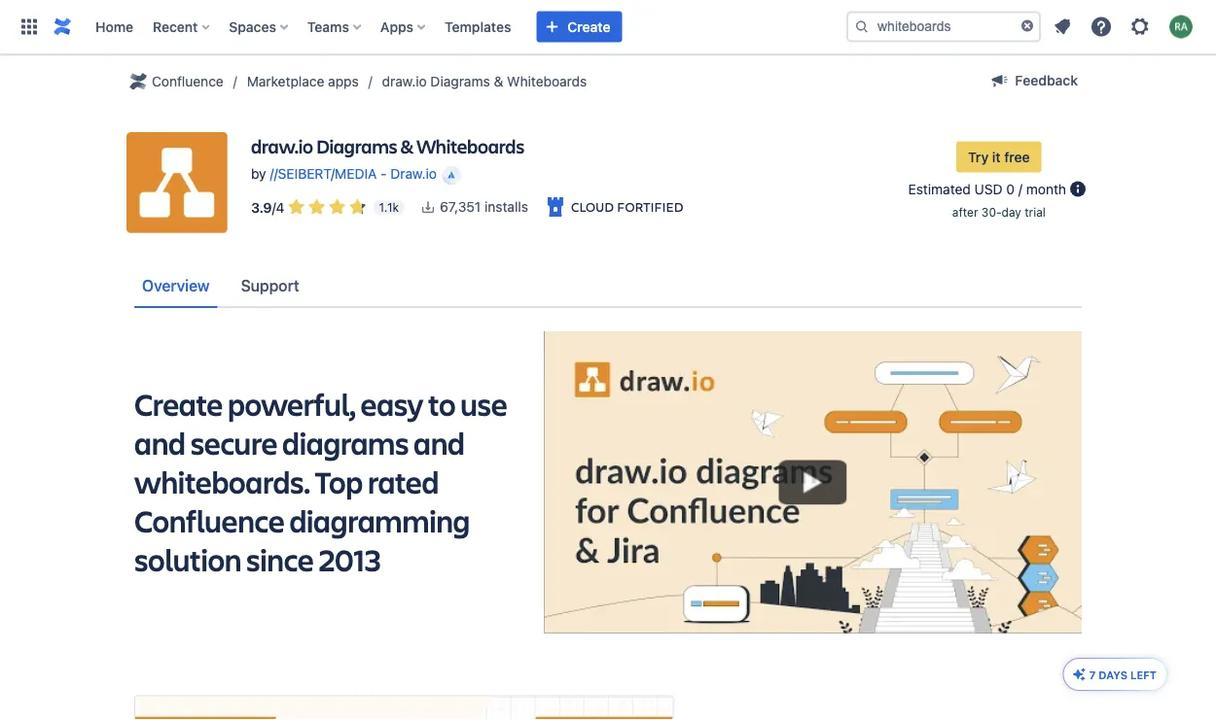 Task type: locate. For each thing, give the bounding box(es) containing it.
confluence image
[[51, 15, 74, 38]]

banner
[[0, 0, 1216, 54]]

1 vertical spatial draw.io
[[251, 133, 313, 159]]

1 horizontal spatial and
[[414, 423, 465, 464]]

diagramming
[[289, 501, 470, 542]]

67,351
[[440, 199, 481, 215]]

1 horizontal spatial draw.io
[[382, 73, 427, 90]]

by //seibert/media - draw.io
[[251, 166, 437, 182]]

your profile and preferences image
[[1169, 15, 1193, 38]]

fortified
[[617, 198, 683, 216]]

draw.io diagrams & whiteboards down templates link
[[382, 73, 587, 90]]

whiteboards inside draw.io diagrams & whiteboards link
[[507, 73, 587, 90]]

spaces
[[229, 18, 276, 35]]

and right diagrams on the left bottom
[[414, 423, 465, 464]]

1 horizontal spatial create
[[568, 18, 610, 35]]

draw.io
[[382, 73, 427, 90], [251, 133, 313, 159]]

0 vertical spatial draw.io
[[382, 73, 427, 90]]

&
[[494, 73, 503, 90], [400, 133, 414, 159]]

& up the draw.io at left
[[400, 133, 414, 159]]

create inside create powerful, easy to use and secure diagrams and whiteboards. top rated confluence diagramming solution since 2013
[[134, 384, 223, 425]]

0 horizontal spatial &
[[400, 133, 414, 159]]

0 horizontal spatial draw.io
[[251, 133, 313, 159]]

create for create powerful, easy to use and secure diagrams and whiteboards. top rated confluence diagramming solution since 2013
[[134, 384, 223, 425]]

67,351 installs
[[440, 199, 528, 215]]

confluence inside confluence link
[[152, 73, 223, 90]]

0 vertical spatial &
[[494, 73, 503, 90]]

create inside popup button
[[568, 18, 610, 35]]

& inside draw.io diagrams & whiteboards link
[[494, 73, 503, 90]]

settings icon image
[[1129, 15, 1152, 38]]

0 horizontal spatial create
[[134, 384, 223, 425]]

home
[[95, 18, 133, 35]]

2 and from the left
[[414, 423, 465, 464]]

1 horizontal spatial diagrams
[[430, 73, 490, 90]]

secure
[[190, 423, 277, 464]]

draw.io down apps popup button
[[382, 73, 427, 90]]

1 vertical spatial diagrams
[[316, 133, 397, 159]]

draw.io
[[390, 166, 437, 182]]

youtube's thumbnail image for the video. image
[[544, 332, 1082, 634]]

use
[[460, 384, 507, 425]]

0 vertical spatial /
[[1018, 181, 1022, 197]]

1 vertical spatial confluence
[[134, 501, 284, 542]]

context icon image
[[126, 70, 150, 93], [126, 70, 150, 93]]

cloud fortified app badge image
[[544, 196, 567, 219]]

0 horizontal spatial and
[[134, 423, 185, 464]]

draw.io diagrams & whiteboards up -
[[251, 133, 524, 159]]

3.9 / 4
[[251, 199, 285, 215]]

0 vertical spatial confluence
[[152, 73, 223, 90]]

create
[[568, 18, 610, 35], [134, 384, 223, 425]]

cloud fortified
[[571, 198, 683, 216]]

feedback button
[[976, 65, 1090, 96]]

/ down //seibert/media on the left top
[[272, 199, 276, 215]]

0 vertical spatial diagrams
[[430, 73, 490, 90]]

0 horizontal spatial /
[[272, 199, 276, 215]]

day
[[1002, 206, 1021, 219]]

to
[[428, 384, 456, 425]]

0 vertical spatial draw.io diagrams & whiteboards
[[382, 73, 587, 90]]

1 vertical spatial create
[[134, 384, 223, 425]]

draw.io up by on the left top of the page
[[251, 133, 313, 159]]

overview tab
[[126, 265, 225, 308]]

whiteboards down the create popup button
[[507, 73, 587, 90]]

& down templates link
[[494, 73, 503, 90]]

days
[[1099, 669, 1127, 682]]

1 vertical spatial &
[[400, 133, 414, 159]]

confluence
[[152, 73, 223, 90], [134, 501, 284, 542]]

global element
[[12, 0, 842, 54]]

recent button
[[147, 11, 217, 42]]

diagrams up //seibert/media - draw.io link
[[316, 133, 397, 159]]

whiteboards
[[507, 73, 587, 90], [417, 133, 524, 159]]

draw.io diagrams & whiteboards
[[382, 73, 587, 90], [251, 133, 524, 159]]

confluence down secure at bottom left
[[134, 501, 284, 542]]

7 days left button
[[1064, 660, 1166, 691]]

installs
[[485, 199, 528, 215]]

draw.io diagrams & whiteboards link
[[382, 70, 587, 93]]

try it free button
[[956, 142, 1042, 173]]

/
[[1018, 181, 1022, 197], [272, 199, 276, 215]]

free
[[1004, 149, 1030, 165]]

confluence down recent popup button
[[152, 73, 223, 90]]

1 horizontal spatial &
[[494, 73, 503, 90]]

diagrams
[[282, 423, 409, 464]]

/ up day
[[1018, 181, 1022, 197]]

banner containing home
[[0, 0, 1216, 54]]

left
[[1130, 669, 1157, 682]]

search image
[[854, 19, 870, 35]]

and left secure at bottom left
[[134, 423, 185, 464]]

0 vertical spatial whiteboards
[[507, 73, 587, 90]]

diagrams
[[430, 73, 490, 90], [316, 133, 397, 159]]

platinum marketplace partner image
[[437, 166, 461, 185]]

0 vertical spatial create
[[568, 18, 610, 35]]

tab list
[[126, 265, 1090, 308]]

estimated usd 0 / month
[[908, 181, 1066, 197]]

and
[[134, 423, 185, 464], [414, 423, 465, 464]]

templates
[[445, 18, 511, 35]]

apps button
[[374, 11, 433, 42]]

diagrams down templates link
[[430, 73, 490, 90]]

whiteboards up the platinum marketplace partner image
[[417, 133, 524, 159]]

clear search session image
[[1020, 18, 1035, 34]]



Task type: vqa. For each thing, say whether or not it's contained in the screenshot.
the month
yes



Task type: describe. For each thing, give the bounding box(es) containing it.
7
[[1089, 669, 1096, 682]]

by
[[251, 166, 266, 182]]

tab list containing overview
[[126, 265, 1090, 308]]

download icon image
[[420, 199, 436, 215]]

try it free
[[968, 149, 1030, 165]]

recent
[[153, 18, 198, 35]]

1 vertical spatial whiteboards
[[417, 133, 524, 159]]

support tab
[[225, 265, 315, 308]]

powerful,
[[228, 384, 356, 425]]

it
[[992, 149, 1001, 165]]

after 30-day trial
[[952, 206, 1046, 219]]

marketplace apps link
[[247, 70, 359, 93]]

//seibert/media
[[270, 166, 377, 182]]

30-
[[981, 206, 1002, 219]]

confluence inside create powerful, easy to use and secure diagrams and whiteboards. top rated confluence diagramming solution since 2013
[[134, 501, 284, 542]]

feedback
[[1015, 72, 1078, 89]]

overview
[[142, 277, 210, 295]]

home link
[[90, 11, 139, 42]]

1 vertical spatial /
[[272, 199, 276, 215]]

apps
[[328, 73, 359, 90]]

marketplace
[[247, 73, 324, 90]]

-
[[381, 166, 387, 182]]

notification icon image
[[1051, 15, 1074, 38]]

spaces button
[[223, 11, 296, 42]]

create button
[[536, 11, 622, 42]]

rated
[[368, 462, 439, 503]]

editor info icon image
[[1066, 178, 1090, 201]]

2013
[[319, 540, 381, 581]]

teams
[[307, 18, 349, 35]]

appswitcher icon image
[[18, 15, 41, 38]]

templates link
[[439, 11, 517, 42]]

0 horizontal spatial diagrams
[[316, 133, 397, 159]]

Search field
[[846, 11, 1041, 42]]

4
[[276, 199, 285, 215]]

solution
[[134, 540, 241, 581]]

3.9
[[251, 199, 272, 215]]

1 and from the left
[[134, 423, 185, 464]]

after
[[952, 206, 978, 219]]

1 vertical spatial draw.io diagrams & whiteboards
[[251, 133, 524, 159]]

apps
[[380, 18, 414, 35]]

support
[[241, 277, 299, 295]]

7 days left
[[1089, 669, 1157, 682]]

confluence link
[[126, 70, 223, 93]]

1 horizontal spatial /
[[1018, 181, 1022, 197]]

//seibert/media - draw.io link
[[270, 166, 437, 182]]

usd 0
[[974, 181, 1015, 197]]

create for create
[[568, 18, 610, 35]]

month
[[1026, 181, 1066, 197]]

confluence image
[[51, 15, 74, 38]]

easy
[[360, 384, 423, 425]]

premium icon image
[[1072, 667, 1087, 683]]

marketplace apps
[[247, 73, 359, 90]]

cloud
[[571, 198, 614, 216]]

create powerful, easy to use and secure diagrams and whiteboards. top rated confluence diagramming solution since 2013
[[134, 384, 507, 581]]

help icon image
[[1090, 15, 1113, 38]]

whiteboards.
[[134, 462, 310, 503]]

since
[[246, 540, 314, 581]]

estimated
[[908, 181, 971, 197]]

try
[[968, 149, 989, 165]]

teams button
[[301, 11, 369, 42]]

1.1k
[[379, 201, 399, 214]]

trial
[[1025, 206, 1046, 219]]

top
[[315, 462, 363, 503]]



